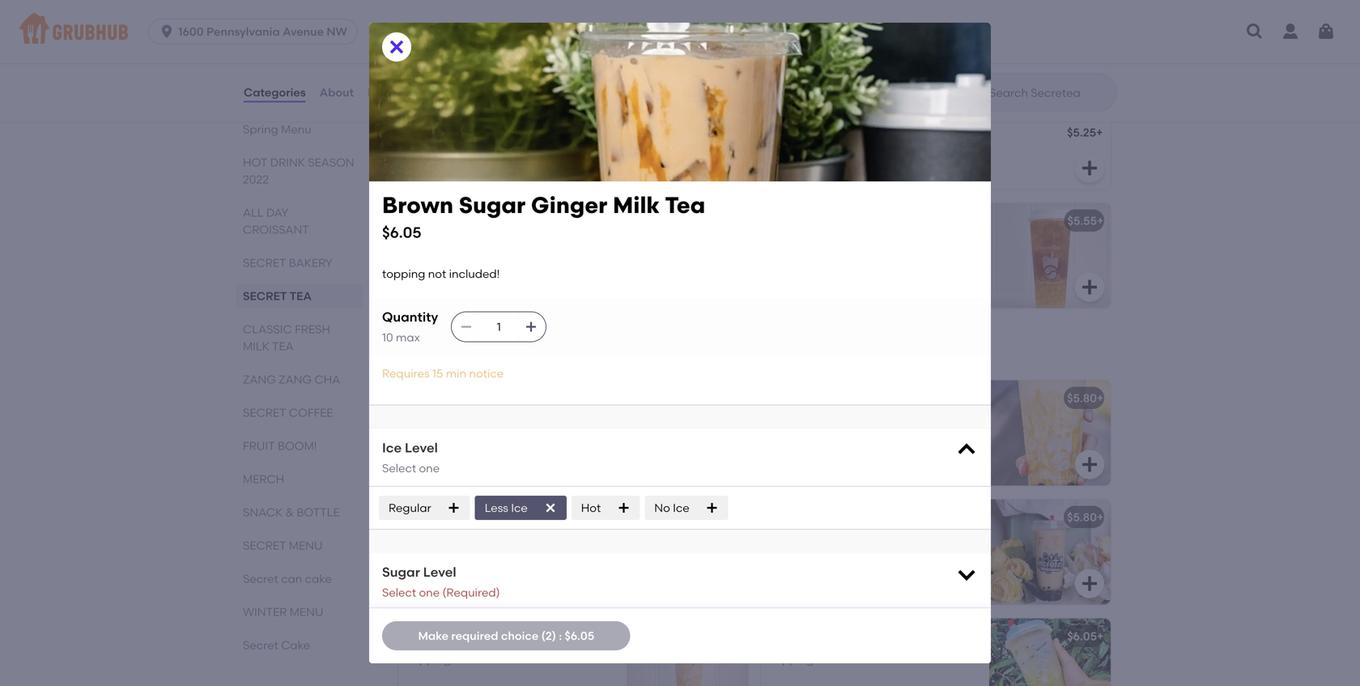 Task type: locate. For each thing, give the bounding box(es) containing it.
ice up regular at the bottom
[[382, 440, 402, 456]]

1 horizontal spatial classic fresh milk tea
[[395, 342, 619, 363]]

10
[[382, 331, 393, 344]]

menu down bottle on the bottom of the page
[[289, 539, 323, 552]]

$5.55
[[1068, 214, 1098, 228]]

select up regular at the bottom
[[382, 461, 416, 475]]

1 vertical spatial ginger
[[482, 391, 520, 405]]

0 horizontal spatial ginger
[[482, 391, 520, 405]]

0 horizontal spatial osmanthus
[[453, 127, 517, 141]]

fresh down input item quantity number field
[[477, 342, 533, 363]]

green right oolong/jasmin
[[906, 8, 940, 22]]

day
[[266, 206, 289, 220]]

ice
[[382, 440, 402, 456], [511, 501, 528, 515], [673, 501, 690, 515]]

ice right less
[[511, 501, 528, 515]]

secret down snack at bottom
[[243, 539, 286, 552]]

level inside sugar level select one (required)
[[424, 564, 457, 580]]

hot
[[581, 501, 601, 515]]

cheezo for cheezo oolong/jasmin green
[[771, 8, 813, 22]]

2022
[[243, 173, 269, 186]]

menu for winter menu
[[290, 605, 324, 619]]

0 horizontal spatial cake
[[281, 638, 310, 652]]

0 vertical spatial menu
[[289, 539, 323, 552]]

0 vertical spatial select
[[382, 461, 416, 475]]

osmanthus
[[453, 127, 517, 141], [771, 127, 835, 141]]

cheezo left earl
[[408, 8, 450, 22]]

1 horizontal spatial osmanthus
[[771, 127, 835, 141]]

milk
[[243, 339, 270, 353], [537, 342, 580, 363]]

1 vertical spatial sugar
[[446, 391, 479, 405]]

1 horizontal spatial ginger
[[531, 192, 608, 219]]

1 vertical spatial one
[[419, 586, 440, 600]]

sugar inside brown sugar ginger milk tea $6.05
[[459, 192, 526, 219]]

sugar down min
[[446, 391, 479, 405]]

2 one from the top
[[419, 586, 440, 600]]

0 vertical spatial fresh
[[295, 322, 330, 336]]

$5.80 +
[[704, 7, 741, 20], [704, 126, 741, 139], [1068, 391, 1105, 405], [1068, 510, 1105, 524]]

tea inside brown sugar ginger milk tea $6.05
[[665, 192, 706, 219]]

included!
[[475, 31, 526, 45], [838, 31, 889, 45], [475, 150, 526, 164], [838, 150, 889, 164], [475, 237, 526, 251], [449, 267, 500, 281], [475, 414, 526, 428], [838, 414, 889, 428], [475, 652, 526, 666], [838, 652, 889, 666]]

classic
[[243, 322, 292, 336], [395, 342, 473, 363]]

3 secret from the top
[[243, 406, 286, 420]]

level up (required)
[[424, 564, 457, 580]]

2 zang from the left
[[279, 373, 312, 386]]

required
[[452, 629, 499, 643]]

one up regular at the bottom
[[419, 461, 440, 475]]

menu
[[281, 122, 312, 136]]

1 vertical spatial $6.05 +
[[1068, 630, 1105, 643]]

4 secret from the top
[[243, 539, 286, 552]]

select inside ice level select one
[[382, 461, 416, 475]]

1 horizontal spatial fresh
[[477, 342, 533, 363]]

hot
[[243, 156, 268, 169]]

one inside sugar level select one (required)
[[419, 586, 440, 600]]

2 secret from the top
[[243, 638, 279, 652]]

1 vertical spatial secret
[[243, 638, 279, 652]]

fresh
[[295, 322, 330, 336], [477, 342, 533, 363]]

1 horizontal spatial oolong
[[838, 127, 879, 141]]

tea
[[290, 289, 312, 303], [272, 339, 294, 353], [584, 342, 619, 363]]

0 vertical spatial cake
[[771, 391, 801, 405]]

can
[[281, 572, 302, 586]]

cheezo osmanthus oolong tea
[[408, 127, 583, 141]]

svg image inside 1600 pennsylvania avenue nw button
[[159, 23, 175, 40]]

brown
[[382, 192, 454, 219], [408, 391, 443, 405]]

classic fresh milk tea down input item quantity number field
[[395, 342, 619, 363]]

Input item quantity number field
[[481, 312, 517, 342]]

secret for secret tea
[[243, 289, 287, 303]]

included! for cake milk tea
[[838, 414, 889, 428]]

secret
[[243, 256, 286, 270], [243, 289, 287, 303], [243, 406, 286, 420], [243, 539, 286, 552]]

included! for cheezo osmanthus oolong tea
[[475, 150, 526, 164]]

topping for brown sugar ginger milk tea
[[408, 414, 452, 428]]

menu for secret menu
[[289, 539, 323, 552]]

secret down 'croissant'
[[243, 256, 286, 270]]

1 horizontal spatial $6.05 +
[[1068, 630, 1105, 643]]

quantity
[[382, 309, 438, 325]]

+
[[734, 7, 741, 20], [734, 126, 741, 139], [1097, 126, 1104, 139], [1098, 214, 1105, 228], [735, 391, 742, 405], [1098, 391, 1105, 405], [1098, 510, 1105, 524], [1098, 630, 1105, 643]]

1 vertical spatial green
[[452, 630, 486, 643]]

1 vertical spatial fresh
[[477, 342, 533, 363]]

2 oolong from the left
[[838, 127, 879, 141]]

drink
[[270, 156, 305, 169]]

secret tea
[[243, 289, 312, 303]]

jasmin green milk tea
[[408, 630, 534, 643]]

milk inside classic fresh milk tea
[[243, 339, 270, 353]]

season
[[308, 156, 355, 169]]

make required choice (2) : $6.05
[[418, 629, 595, 643]]

cheezo left oolong/jasmin
[[771, 8, 813, 22]]

1 horizontal spatial cake
[[771, 391, 801, 405]]

$6.05 inside brown sugar ginger milk tea $6.05
[[382, 224, 422, 242]]

classic fresh milk tea up zang zang cha
[[243, 322, 330, 353]]

0 vertical spatial brown
[[382, 192, 454, 219]]

1 vertical spatial level
[[424, 564, 457, 580]]

earl
[[453, 8, 475, 22]]

1 secret from the top
[[243, 256, 286, 270]]

cheezo
[[408, 8, 450, 22], [771, 8, 813, 22], [408, 127, 450, 141]]

secret down secret bakery
[[243, 289, 287, 303]]

secret menu
[[243, 539, 323, 552]]

topping for cake milk tea
[[771, 414, 814, 428]]

secret for secret coffee
[[243, 406, 286, 420]]

0 horizontal spatial fresh
[[295, 322, 330, 336]]

not for cheezo oolong/jasmin green
[[817, 31, 835, 45]]

included! for cheezo earl grey
[[475, 31, 526, 45]]

ice right no
[[673, 501, 690, 515]]

classic down secret tea at top left
[[243, 322, 292, 336]]

0 horizontal spatial oolong
[[520, 127, 560, 141]]

ginger for brown sugar ginger milk tea
[[482, 391, 520, 405]]

1 select from the top
[[382, 461, 416, 475]]

sugar right royal
[[459, 192, 526, 219]]

topping for cheezo earl grey
[[408, 31, 452, 45]]

select for ice
[[382, 461, 416, 475]]

(required)
[[443, 586, 500, 600]]

cake milk tea
[[771, 391, 848, 405]]

menu down cake
[[290, 605, 324, 619]]

one for ice level
[[419, 461, 440, 475]]

level up regular at the bottom
[[405, 440, 438, 456]]

secret cake
[[243, 638, 310, 652]]

not for cheezo earl grey
[[454, 31, 473, 45]]

2 select from the top
[[382, 586, 416, 600]]

topping for royal blueberry
[[408, 237, 452, 251]]

fresh down secret tea at top left
[[295, 322, 330, 336]]

green right make
[[452, 630, 486, 643]]

cheezo down reviews button
[[408, 127, 450, 141]]

sugar
[[459, 192, 526, 219], [446, 391, 479, 405], [382, 564, 420, 580]]

topping for jasmin green milk tea
[[408, 652, 452, 666]]

0 vertical spatial secret
[[243, 572, 279, 586]]

zang up secret coffee
[[243, 373, 276, 386]]

secret
[[243, 572, 279, 586], [243, 638, 279, 652]]

1 oolong from the left
[[520, 127, 560, 141]]

fresh inside classic fresh milk tea
[[295, 322, 330, 336]]

1 one from the top
[[419, 461, 440, 475]]

categories button
[[243, 63, 307, 122]]

2 horizontal spatial ice
[[673, 501, 690, 515]]

ginger inside brown sugar ginger milk tea $6.05
[[531, 192, 608, 219]]

included! for osmanthus oolong tea
[[838, 150, 889, 164]]

0 horizontal spatial ice
[[382, 440, 402, 456]]

tea
[[563, 127, 583, 141], [881, 127, 901, 141], [665, 192, 706, 219], [547, 391, 568, 405], [828, 391, 848, 405], [474, 510, 494, 524], [514, 630, 534, 643]]

milk inside brown sugar ginger milk tea $6.05
[[613, 192, 660, 219]]

zang
[[243, 373, 276, 386], [279, 373, 312, 386]]

1 secret from the top
[[243, 572, 279, 586]]

sugar inside sugar level select one (required)
[[382, 564, 420, 580]]

1 vertical spatial select
[[382, 586, 416, 600]]

cheezo for cheezo osmanthus oolong tea
[[408, 127, 450, 141]]

requires 15 min notice
[[382, 367, 504, 380]]

less ice
[[485, 501, 528, 515]]

2 secret from the top
[[243, 289, 287, 303]]

cake
[[771, 391, 801, 405], [281, 638, 310, 652]]

brown inside brown sugar ginger milk tea $6.05
[[382, 192, 454, 219]]

0 horizontal spatial milk
[[243, 339, 270, 353]]

1 horizontal spatial ice
[[511, 501, 528, 515]]

0 horizontal spatial green
[[452, 630, 486, 643]]

0 vertical spatial ginger
[[531, 192, 608, 219]]

0 horizontal spatial $6.05 +
[[705, 391, 742, 405]]

sugar for brown sugar ginger milk tea
[[446, 391, 479, 405]]

2 vertical spatial sugar
[[382, 564, 420, 580]]

svg image
[[1246, 22, 1265, 41], [1317, 22, 1337, 41], [159, 23, 175, 40], [387, 37, 407, 57], [718, 158, 737, 178], [1081, 158, 1100, 178], [1081, 278, 1100, 297], [460, 320, 473, 333], [525, 320, 538, 333], [956, 439, 979, 461], [1081, 455, 1100, 474], [544, 502, 557, 515], [706, 502, 719, 515], [1081, 574, 1100, 593]]

0 vertical spatial sugar
[[459, 192, 526, 219]]

classic up 15
[[395, 342, 473, 363]]

zang left 'cha' at the bottom left of the page
[[279, 373, 312, 386]]

earl grey milk tea image
[[990, 499, 1111, 605]]

secret down winter
[[243, 638, 279, 652]]

level for ice level
[[405, 440, 438, 456]]

menu
[[289, 539, 323, 552], [290, 605, 324, 619]]

0 vertical spatial level
[[405, 440, 438, 456]]

0 vertical spatial classic
[[243, 322, 292, 336]]

1 vertical spatial brown
[[408, 391, 443, 405]]

1 horizontal spatial classic
[[395, 342, 473, 363]]

winter menu
[[243, 605, 324, 619]]

one for sugar level
[[419, 586, 440, 600]]

$6.05 +
[[705, 391, 742, 405], [1068, 630, 1105, 643]]

0 horizontal spatial classic
[[243, 322, 292, 336]]

oolong
[[520, 127, 560, 141], [838, 127, 879, 141]]

secret left can
[[243, 572, 279, 586]]

level inside ice level select one
[[405, 440, 438, 456]]

svg image
[[718, 72, 737, 91], [1081, 72, 1100, 91], [448, 502, 461, 515], [618, 502, 630, 515], [956, 563, 979, 586]]

topping for osmanthus oolong tea
[[771, 150, 814, 164]]

coffee milk tea image
[[627, 499, 749, 605]]

less
[[485, 501, 509, 515]]

0 vertical spatial one
[[419, 461, 440, 475]]

1 vertical spatial menu
[[290, 605, 324, 619]]

one inside ice level select one
[[419, 461, 440, 475]]

quantity 10 max
[[382, 309, 438, 344]]

level
[[405, 440, 438, 456], [424, 564, 457, 580]]

royal
[[408, 214, 439, 228]]

0 vertical spatial green
[[906, 8, 940, 22]]

one
[[419, 461, 440, 475], [419, 586, 440, 600]]

topping not included! for brown sugar ginger milk tea
[[408, 414, 526, 428]]

$6.05
[[382, 224, 422, 242], [705, 391, 735, 405], [565, 629, 595, 643], [1068, 630, 1098, 643]]

snack & bottle
[[243, 506, 340, 519]]

1 horizontal spatial zang
[[279, 373, 312, 386]]

winter
[[243, 605, 287, 619]]

sugar down the coffee
[[382, 564, 420, 580]]

jasmin green milk tea image
[[627, 619, 749, 686]]

topping for cheezo oolong/jasmin green
[[771, 31, 814, 45]]

min
[[446, 367, 467, 380]]

0 horizontal spatial zang
[[243, 373, 276, 386]]

select inside sugar level select one (required)
[[382, 586, 416, 600]]

snack
[[243, 506, 283, 519]]

cheezo earl grey
[[408, 8, 504, 22]]

royal blueberry image
[[627, 203, 749, 308]]

coffee
[[289, 406, 333, 420]]

royal blueberry
[[408, 214, 496, 228]]

select up the jasmin
[[382, 586, 416, 600]]

one left (required)
[[419, 586, 440, 600]]

secret up fruit
[[243, 406, 286, 420]]

0 vertical spatial $6.05 +
[[705, 391, 742, 405]]

green
[[906, 8, 940, 22], [452, 630, 486, 643]]

$5.25 +
[[1068, 126, 1104, 139]]



Task type: describe. For each thing, give the bounding box(es) containing it.
topping not included! for osmanthus oolong tea
[[771, 150, 889, 164]]

coffee milk tea
[[408, 510, 494, 524]]

cake milk tea image
[[990, 380, 1111, 486]]

:
[[559, 629, 562, 643]]

classic inside classic fresh milk tea
[[243, 322, 292, 336]]

croissant
[[243, 223, 309, 237]]

cheezo oolong/jasmin green
[[771, 8, 940, 22]]

cheezo for cheezo earl grey
[[408, 8, 450, 22]]

$6.05 + for matcha milk tea image
[[1068, 630, 1105, 643]]

reviews
[[368, 85, 413, 99]]

$5.55 +
[[1068, 214, 1105, 228]]

secret can cake
[[243, 572, 332, 586]]

not for cake milk tea
[[817, 414, 835, 428]]

notice
[[469, 367, 504, 380]]

oolong/jasmin
[[816, 8, 903, 22]]

not for royal blueberry
[[454, 237, 473, 251]]

grey
[[477, 8, 504, 22]]

topping not included! for cheezo osmanthus oolong tea
[[408, 150, 526, 164]]

brown for brown sugar ginger milk tea $6.05
[[382, 192, 454, 219]]

about button
[[319, 63, 355, 122]]

1 horizontal spatial green
[[906, 8, 940, 22]]

included! for jasmin green milk tea
[[475, 652, 526, 666]]

level for sugar level
[[424, 564, 457, 580]]

select for sugar
[[382, 586, 416, 600]]

1 vertical spatial classic
[[395, 342, 473, 363]]

$5.25
[[1068, 126, 1097, 139]]

secret for secret bakery
[[243, 256, 286, 270]]

brown sugar ginger milk tea
[[408, 391, 568, 405]]

osmanthus oolong tea
[[771, 127, 901, 141]]

main navigation navigation
[[0, 0, 1361, 63]]

jasmin
[[408, 630, 449, 643]]

not for cheezo osmanthus oolong tea
[[454, 150, 473, 164]]

2 osmanthus from the left
[[771, 127, 835, 141]]

requires
[[382, 367, 430, 380]]

1600 pennsylvania avenue nw
[[178, 25, 347, 38]]

topping not included! for royal blueberry
[[408, 237, 526, 251]]

&
[[286, 506, 294, 519]]

ice for less ice
[[511, 501, 528, 515]]

bottle
[[297, 506, 340, 519]]

pennsylvania
[[207, 25, 280, 38]]

sugar level select one (required)
[[382, 564, 500, 600]]

hot drink season 2022
[[243, 156, 355, 186]]

spring menu
[[243, 122, 312, 136]]

not for jasmin green milk tea
[[454, 652, 473, 666]]

white peach oolong tea image
[[990, 203, 1111, 308]]

15
[[433, 367, 443, 380]]

included! for cheezo oolong/jasmin green
[[838, 31, 889, 45]]

ice inside ice level select one
[[382, 440, 402, 456]]

secret for secret can cake
[[243, 572, 279, 586]]

merch
[[243, 472, 285, 486]]

topping for cheezo osmanthus oolong tea
[[408, 150, 452, 164]]

1 horizontal spatial milk
[[537, 342, 580, 363]]

ice for no ice
[[673, 501, 690, 515]]

search icon image
[[964, 83, 983, 102]]

1 zang from the left
[[243, 373, 276, 386]]

secret coffee
[[243, 406, 333, 420]]

secret for secret menu
[[243, 539, 286, 552]]

fruit
[[243, 439, 275, 453]]

sugar for brown sugar ginger milk tea $6.05
[[459, 192, 526, 219]]

not for osmanthus oolong tea
[[817, 150, 835, 164]]

cha
[[315, 373, 340, 386]]

categories
[[244, 85, 306, 99]]

matcha milk tea image
[[990, 619, 1111, 686]]

included! for royal blueberry
[[475, 237, 526, 251]]

make
[[418, 629, 449, 643]]

topping not included! for cheezo earl grey
[[408, 31, 526, 45]]

1600 pennsylvania avenue nw button
[[148, 19, 364, 45]]

brown sugar ginger milk tea image
[[627, 380, 749, 486]]

blueberry
[[442, 214, 496, 228]]

included! for brown sugar ginger milk tea
[[475, 414, 526, 428]]

0 horizontal spatial classic fresh milk tea
[[243, 322, 330, 353]]

(2)
[[542, 629, 557, 643]]

bakery
[[289, 256, 333, 270]]

no ice
[[655, 501, 690, 515]]

$6.05 + for brown sugar ginger milk tea image
[[705, 391, 742, 405]]

choice
[[501, 629, 539, 643]]

no
[[655, 501, 671, 515]]

topping not included! for cake milk tea
[[771, 414, 889, 428]]

brown for brown sugar ginger milk tea
[[408, 391, 443, 405]]

all day croissant
[[243, 206, 309, 237]]

about
[[320, 85, 354, 99]]

nw
[[327, 25, 347, 38]]

1600
[[178, 25, 204, 38]]

fruit boom!
[[243, 439, 317, 453]]

ginger for brown sugar ginger milk tea $6.05
[[531, 192, 608, 219]]

topping not included! for jasmin green milk tea
[[408, 652, 526, 666]]

zang zang cha
[[243, 373, 340, 386]]

Search Secretea search field
[[988, 85, 1112, 100]]

brown sugar ginger milk tea $6.05
[[382, 192, 706, 242]]

secret bakery
[[243, 256, 333, 270]]

secret for secret cake
[[243, 638, 279, 652]]

regular
[[389, 501, 432, 515]]

1 vertical spatial cake
[[281, 638, 310, 652]]

cheezo oolong/jasmin green image
[[990, 0, 1111, 103]]

coffee
[[408, 510, 446, 524]]

topping not included! for cheezo oolong/jasmin green
[[771, 31, 889, 45]]

max
[[396, 331, 420, 344]]

ice level select one
[[382, 440, 440, 475]]

boom!
[[278, 439, 317, 453]]

reviews button
[[367, 63, 414, 122]]

all
[[243, 206, 264, 220]]

spring
[[243, 122, 279, 136]]

not for brown sugar ginger milk tea
[[454, 414, 473, 428]]

cake
[[305, 572, 332, 586]]

avenue
[[283, 25, 324, 38]]

1 osmanthus from the left
[[453, 127, 517, 141]]



Task type: vqa. For each thing, say whether or not it's contained in the screenshot.
of
no



